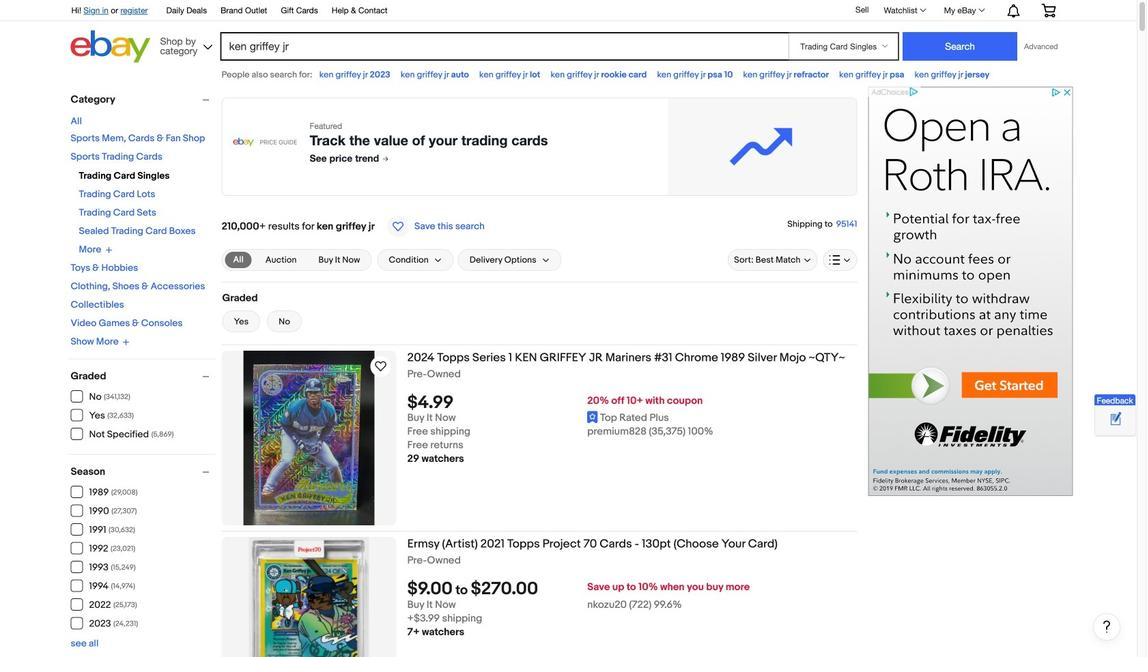 Task type: locate. For each thing, give the bounding box(es) containing it.
heading
[[408, 351, 846, 365], [408, 538, 778, 552]]

All selected text field
[[233, 254, 244, 266]]

0 vertical spatial heading
[[408, 351, 846, 365]]

main content
[[222, 87, 1121, 658]]

2 heading from the top
[[408, 538, 778, 552]]

your shopping cart image
[[1041, 4, 1057, 17]]

advertisement element
[[869, 87, 1074, 497]]

help, opens dialogs image
[[1101, 620, 1114, 634]]

watch 2024 topps series 1 ken griffey jr mariners #31 chrome 1989 silver mojo ~qty~ image
[[373, 359, 389, 375]]

None submit
[[903, 32, 1018, 61]]

ermsy (artist) 2021 topps project 70 cards - 130pt (choose your card) image
[[249, 538, 369, 658]]

banner
[[64, 0, 1067, 66]]

1 vertical spatial heading
[[408, 538, 778, 552]]

2024 topps series 1 ken griffey jr mariners #31 chrome 1989 silver mojo ~qty~ image
[[244, 351, 375, 526]]



Task type: describe. For each thing, give the bounding box(es) containing it.
save this search ken griffey jr search image
[[387, 216, 409, 238]]

account navigation
[[64, 0, 1067, 21]]

Search for anything text field
[[222, 33, 786, 59]]

track the value of your trading cards region
[[222, 98, 858, 196]]

my ebay image
[[979, 9, 985, 12]]

top rated plus image
[[588, 412, 598, 424]]

watchlist image
[[921, 9, 927, 12]]

1 heading from the top
[[408, 351, 846, 365]]



Task type: vqa. For each thing, say whether or not it's contained in the screenshot.
Top Rated Plus Icon
yes



